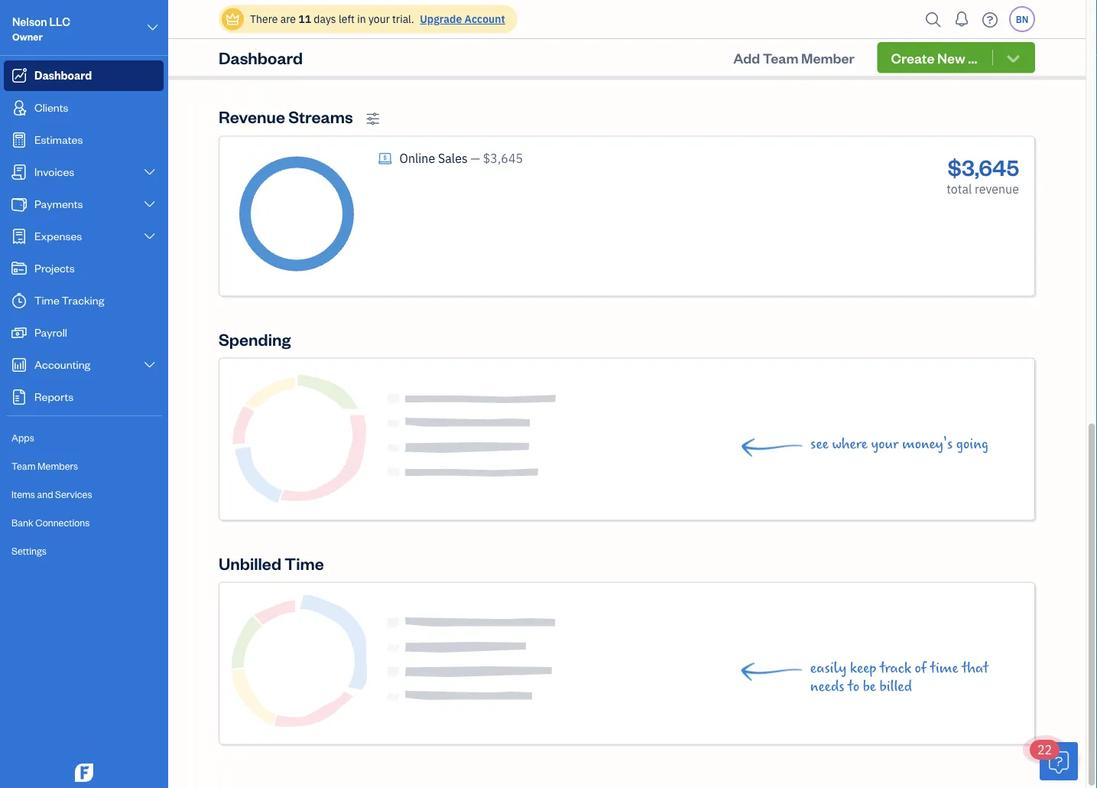 Task type: locate. For each thing, give the bounding box(es) containing it.
…
[[969, 49, 978, 67]]

streams
[[289, 106, 353, 128]]

0 horizontal spatial team
[[11, 459, 36, 472]]

timer image
[[10, 293, 28, 308]]

1 horizontal spatial team
[[763, 48, 799, 66]]

22
[[1038, 742, 1053, 758]]

bn button
[[1010, 6, 1036, 32]]

nelson llc owner
[[12, 14, 70, 43]]

left
[[339, 12, 355, 26]]

chevron large down image for accounting
[[143, 359, 157, 371]]

time
[[34, 293, 60, 307], [285, 553, 324, 574]]

your
[[369, 12, 390, 26], [872, 436, 899, 453]]

trial.
[[393, 12, 415, 26]]

easily
[[811, 660, 847, 677]]

payments
[[34, 196, 83, 211]]

member
[[802, 48, 855, 66]]

items
[[11, 488, 35, 500]]

bank connections link
[[4, 510, 164, 536]]

connections
[[35, 516, 90, 529]]

1 horizontal spatial $3,645
[[948, 153, 1020, 182]]

online
[[400, 150, 435, 166]]

needs
[[811, 678, 845, 695]]

chevron large down image inside accounting link
[[143, 359, 157, 371]]

chevron large down image
[[146, 18, 160, 37], [143, 166, 157, 178], [143, 230, 157, 243], [143, 359, 157, 371]]

bn
[[1017, 13, 1029, 25]]

easily keep track of time that needs to be billed
[[811, 660, 989, 695]]

there are 11 days left in your trial. upgrade account
[[250, 12, 506, 26]]

account
[[465, 12, 506, 26]]

tracking
[[62, 293, 104, 307]]

report image
[[10, 389, 28, 405]]

payments link
[[4, 189, 164, 220]]

days
[[314, 12, 336, 26]]

1 vertical spatial your
[[872, 436, 899, 453]]

your right "where"
[[872, 436, 899, 453]]

dashboard
[[219, 46, 303, 68], [34, 68, 92, 82]]

chart image
[[10, 357, 28, 373]]

team
[[763, 48, 799, 66], [11, 459, 36, 472]]

resource center badge image
[[1040, 742, 1079, 780]]

1 horizontal spatial your
[[872, 436, 899, 453]]

sales
[[438, 150, 468, 166]]

create
[[892, 49, 935, 67]]

0 vertical spatial your
[[369, 12, 390, 26]]

time tracking
[[34, 293, 104, 307]]

accounting link
[[4, 350, 164, 380]]

1 horizontal spatial time
[[285, 553, 324, 574]]

0 horizontal spatial your
[[369, 12, 390, 26]]

team inside 'button'
[[763, 48, 799, 66]]

revenue streams
[[219, 106, 353, 128]]

there
[[250, 12, 278, 26]]

dashboard up clients
[[34, 68, 92, 82]]

estimates
[[34, 132, 83, 147]]

time right timer icon
[[34, 293, 60, 307]]

chevron large down image inside the invoices link
[[143, 166, 157, 178]]

dashboard image
[[10, 68, 28, 83]]

clients link
[[4, 93, 164, 123]]

0 horizontal spatial $3,645
[[483, 150, 523, 166]]

and
[[37, 488, 53, 500]]

0 vertical spatial time
[[34, 293, 60, 307]]

llc
[[49, 14, 70, 29]]

settings link
[[4, 538, 164, 565]]

freshbooks image
[[72, 764, 96, 782]]

main element
[[0, 0, 207, 788]]

upgrade account link
[[417, 12, 506, 26]]

payment image
[[10, 197, 28, 212]]

0 vertical spatial team
[[763, 48, 799, 66]]

dashboard inside main element
[[34, 68, 92, 82]]

estimate image
[[10, 132, 28, 148]]

money image
[[10, 325, 28, 340]]

team right add
[[763, 48, 799, 66]]

0 horizontal spatial dashboard
[[34, 68, 92, 82]]

invoices link
[[4, 157, 164, 187]]

team inside main element
[[11, 459, 36, 472]]

settings
[[11, 544, 47, 557]]

spending
[[219, 328, 291, 350]]

team up items
[[11, 459, 36, 472]]

expenses
[[34, 228, 82, 243]]

time right unbilled
[[285, 553, 324, 574]]

items and services
[[11, 488, 92, 500]]

dashboard down "there"
[[219, 46, 303, 68]]

reports link
[[4, 382, 164, 412]]

dashboard link
[[4, 60, 164, 91]]

apps link
[[4, 425, 164, 451]]

0 horizontal spatial time
[[34, 293, 60, 307]]

your right in
[[369, 12, 390, 26]]

chevrondown image
[[1005, 50, 1023, 65]]

$3,645
[[483, 150, 523, 166], [948, 153, 1020, 182]]

11
[[299, 12, 311, 26]]

1 vertical spatial team
[[11, 459, 36, 472]]



Task type: describe. For each thing, give the bounding box(es) containing it.
22 button
[[1031, 740, 1079, 780]]

in
[[357, 12, 366, 26]]

that
[[963, 660, 989, 677]]

projects
[[34, 261, 75, 275]]

create new …
[[892, 49, 978, 67]]

revenue streams filters image
[[366, 112, 380, 126]]

expenses link
[[4, 221, 164, 252]]

new
[[938, 49, 966, 67]]

be
[[864, 678, 877, 695]]

accounting
[[34, 357, 91, 371]]

to
[[849, 678, 860, 695]]

$3,645 total revenue
[[947, 153, 1020, 197]]

team members
[[11, 459, 78, 472]]

$3,645 inside $3,645 total revenue
[[948, 153, 1020, 182]]

—
[[471, 150, 480, 166]]

create new … button
[[878, 42, 1036, 73]]

keep
[[851, 660, 877, 677]]

reports
[[34, 389, 74, 404]]

upgrade
[[420, 12, 462, 26]]

add team member
[[734, 48, 855, 66]]

members
[[38, 459, 78, 472]]

apps
[[11, 431, 34, 444]]

client image
[[10, 100, 28, 116]]

unbilled time
[[219, 553, 324, 574]]

crown image
[[225, 11, 241, 27]]

track
[[881, 660, 912, 677]]

online sales — $3,645
[[400, 150, 523, 166]]

add
[[734, 48, 761, 66]]

time inside time tracking link
[[34, 293, 60, 307]]

services
[[55, 488, 92, 500]]

go to help image
[[979, 8, 1003, 31]]

nelson
[[12, 14, 47, 29]]

bank connections
[[11, 516, 90, 529]]

where
[[833, 436, 868, 453]]

of
[[915, 660, 927, 677]]

bank
[[11, 516, 33, 529]]

invoices
[[34, 164, 74, 179]]

owner
[[12, 30, 43, 43]]

billed
[[880, 678, 913, 695]]

project image
[[10, 261, 28, 276]]

1 vertical spatial time
[[285, 553, 324, 574]]

revenue
[[219, 106, 285, 128]]

chevron large down image for expenses
[[143, 230, 157, 243]]

team members link
[[4, 453, 164, 480]]

going
[[957, 436, 989, 453]]

are
[[281, 12, 296, 26]]

money's
[[903, 436, 953, 453]]

notifications image
[[950, 4, 975, 34]]

chevron large down image
[[143, 198, 157, 210]]

revenue
[[975, 181, 1020, 197]]

1 horizontal spatial dashboard
[[219, 46, 303, 68]]

invoice image
[[10, 164, 28, 180]]

total
[[947, 181, 973, 197]]

estimates link
[[4, 125, 164, 155]]

add team member button
[[720, 42, 869, 73]]

see
[[811, 436, 829, 453]]

expense image
[[10, 229, 28, 244]]

payroll link
[[4, 317, 164, 348]]

clients
[[34, 100, 68, 114]]

payroll
[[34, 325, 67, 339]]

time
[[931, 660, 959, 677]]

search image
[[922, 8, 946, 31]]

see where your money's going
[[811, 436, 989, 453]]

time tracking link
[[4, 285, 164, 316]]

unbilled
[[219, 553, 282, 574]]

chevron large down image for invoices
[[143, 166, 157, 178]]

projects link
[[4, 253, 164, 284]]

items and services link
[[4, 481, 164, 508]]



Task type: vqa. For each thing, say whether or not it's contained in the screenshot.
import within Automatically import your expenses from your bank or credit card.
no



